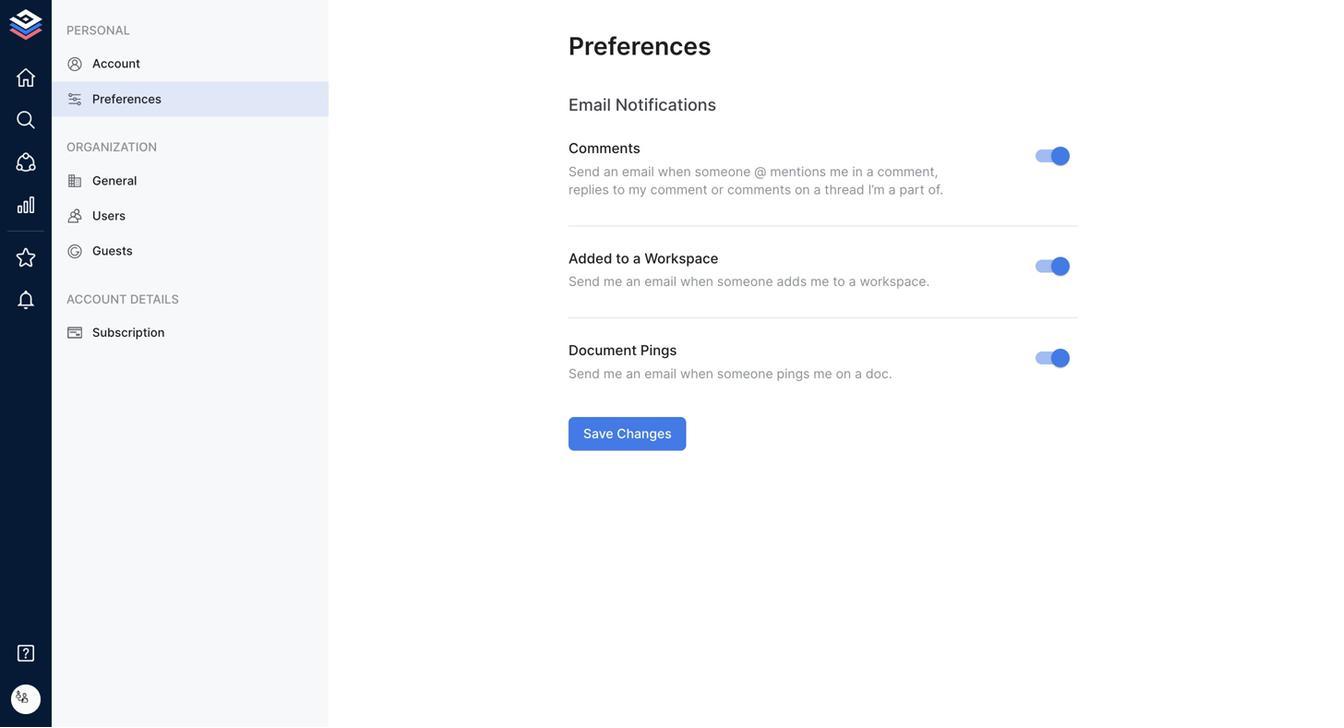 Task type: vqa. For each thing, say whether or not it's contained in the screenshot.
Competitor Research Report image
no



Task type: locate. For each thing, give the bounding box(es) containing it.
when up save changes button at the bottom of the page
[[681, 366, 714, 382]]

adds
[[777, 274, 807, 290]]

doc.
[[866, 366, 893, 382]]

1 vertical spatial on
[[836, 366, 852, 382]]

pings
[[641, 342, 677, 359]]

i'm
[[869, 182, 885, 198]]

0 horizontal spatial on
[[795, 182, 810, 198]]

general
[[92, 173, 137, 188]]

to
[[613, 182, 625, 198], [616, 250, 630, 267], [833, 274, 846, 290]]

1 horizontal spatial on
[[836, 366, 852, 382]]

users link
[[52, 199, 329, 234]]

an down comments
[[604, 164, 619, 180]]

preferences up email notifications
[[569, 31, 712, 61]]

0 vertical spatial preferences
[[569, 31, 712, 61]]

2 vertical spatial someone
[[717, 366, 774, 382]]

document
[[569, 342, 637, 359]]

send inside comments send an email when someone @ mentions me in a comment, replies to my comment or comments on a thread i'm a part of.
[[569, 164, 600, 180]]

added to a workspace send me an email when someone adds me to a workspace.
[[569, 250, 930, 290]]

to right adds
[[833, 274, 846, 290]]

email notifications
[[569, 95, 717, 115]]

a left doc.
[[855, 366, 863, 382]]

notifications
[[616, 95, 717, 115]]

an down pings at the top
[[626, 366, 641, 382]]

0 vertical spatial someone
[[695, 164, 751, 180]]

to left my
[[613, 182, 625, 198]]

me inside comments send an email when someone @ mentions me in a comment, replies to my comment or comments on a thread i'm a part of.
[[830, 164, 849, 180]]

email inside comments send an email when someone @ mentions me in a comment, replies to my comment or comments on a thread i'm a part of.
[[622, 164, 655, 180]]

on down the mentions
[[795, 182, 810, 198]]

1 vertical spatial email
[[645, 274, 677, 290]]

email down workspace
[[645, 274, 677, 290]]

users
[[92, 209, 126, 223]]

account
[[66, 292, 127, 306]]

save
[[584, 426, 614, 442]]

email
[[622, 164, 655, 180], [645, 274, 677, 290], [645, 366, 677, 382]]

email inside added to a workspace send me an email when someone adds me to a workspace.
[[645, 274, 677, 290]]

on inside comments send an email when someone @ mentions me in a comment, replies to my comment or comments on a thread i'm a part of.
[[795, 182, 810, 198]]

@
[[755, 164, 767, 180]]

on left doc.
[[836, 366, 852, 382]]

a right in
[[867, 164, 874, 180]]

an
[[604, 164, 619, 180], [626, 274, 641, 290], [626, 366, 641, 382]]

1 vertical spatial send
[[569, 274, 600, 290]]

changes
[[617, 426, 672, 442]]

when up comment on the top
[[658, 164, 691, 180]]

my
[[629, 182, 647, 198]]

account details
[[66, 292, 179, 306]]

an inside comments send an email when someone @ mentions me in a comment, replies to my comment or comments on a thread i'm a part of.
[[604, 164, 619, 180]]

me down "document"
[[604, 366, 623, 382]]

a
[[867, 164, 874, 180], [814, 182, 821, 198], [889, 182, 896, 198], [633, 250, 641, 267], [849, 274, 857, 290], [855, 366, 863, 382]]

1 vertical spatial an
[[626, 274, 641, 290]]

when inside document pings send me an email when someone pings me on a doc.
[[681, 366, 714, 382]]

1 horizontal spatial preferences
[[569, 31, 712, 61]]

on inside document pings send me an email when someone pings me on a doc.
[[836, 366, 852, 382]]

comment
[[651, 182, 708, 198]]

1 vertical spatial preferences
[[92, 92, 162, 106]]

2 vertical spatial when
[[681, 366, 714, 382]]

2 vertical spatial an
[[626, 366, 641, 382]]

me left in
[[830, 164, 849, 180]]

0 vertical spatial on
[[795, 182, 810, 198]]

0 vertical spatial to
[[613, 182, 625, 198]]

someone left pings at the right
[[717, 366, 774, 382]]

someone inside added to a workspace send me an email when someone adds me to a workspace.
[[717, 274, 774, 290]]

send down "document"
[[569, 366, 600, 382]]

an inside added to a workspace send me an email when someone adds me to a workspace.
[[626, 274, 641, 290]]

part
[[900, 182, 925, 198]]

preferences
[[569, 31, 712, 61], [92, 92, 162, 106]]

1 send from the top
[[569, 164, 600, 180]]

2 vertical spatial email
[[645, 366, 677, 382]]

1 vertical spatial when
[[681, 274, 714, 290]]

an inside document pings send me an email when someone pings me on a doc.
[[626, 366, 641, 382]]

an up pings at the top
[[626, 274, 641, 290]]

personal
[[66, 23, 130, 37]]

when down workspace
[[681, 274, 714, 290]]

someone inside document pings send me an email when someone pings me on a doc.
[[717, 366, 774, 382]]

2 vertical spatial send
[[569, 366, 600, 382]]

1 vertical spatial someone
[[717, 274, 774, 290]]

someone left adds
[[717, 274, 774, 290]]

added
[[569, 250, 613, 267]]

send down added
[[569, 274, 600, 290]]

someone inside comments send an email when someone @ mentions me in a comment, replies to my comment or comments on a thread i'm a part of.
[[695, 164, 751, 180]]

general link
[[52, 163, 329, 199]]

2 send from the top
[[569, 274, 600, 290]]

someone up the or
[[695, 164, 751, 180]]

someone
[[695, 164, 751, 180], [717, 274, 774, 290], [717, 366, 774, 382]]

preferences link
[[52, 82, 329, 117]]

0 vertical spatial email
[[622, 164, 655, 180]]

me
[[830, 164, 849, 180], [604, 274, 623, 290], [811, 274, 830, 290], [604, 366, 623, 382], [814, 366, 833, 382]]

or
[[712, 182, 724, 198]]

send up replies
[[569, 164, 600, 180]]

comments send an email when someone @ mentions me in a comment, replies to my comment or comments on a thread i'm a part of.
[[569, 140, 944, 198]]

1 vertical spatial to
[[616, 250, 630, 267]]

to right added
[[616, 250, 630, 267]]

subscription
[[92, 326, 165, 340]]

email up my
[[622, 164, 655, 180]]

email down pings at the top
[[645, 366, 677, 382]]

a left the workspace.
[[849, 274, 857, 290]]

0 vertical spatial when
[[658, 164, 691, 180]]

me down added
[[604, 274, 623, 290]]

workspace
[[645, 250, 719, 267]]

send
[[569, 164, 600, 180], [569, 274, 600, 290], [569, 366, 600, 382]]

3 send from the top
[[569, 366, 600, 382]]

organization
[[66, 140, 157, 154]]

0 vertical spatial an
[[604, 164, 619, 180]]

when
[[658, 164, 691, 180], [681, 274, 714, 290], [681, 366, 714, 382]]

on
[[795, 182, 810, 198], [836, 366, 852, 382]]

preferences down account
[[92, 92, 162, 106]]

0 vertical spatial send
[[569, 164, 600, 180]]



Task type: describe. For each thing, give the bounding box(es) containing it.
email inside document pings send me an email when someone pings me on a doc.
[[645, 366, 677, 382]]

2 vertical spatial to
[[833, 274, 846, 290]]

save changes button
[[569, 417, 687, 451]]

send inside document pings send me an email when someone pings me on a doc.
[[569, 366, 600, 382]]

when inside added to a workspace send me an email when someone adds me to a workspace.
[[681, 274, 714, 290]]

guests
[[92, 244, 133, 258]]

document pings send me an email when someone pings me on a doc.
[[569, 342, 893, 382]]

a inside document pings send me an email when someone pings me on a doc.
[[855, 366, 863, 382]]

replies
[[569, 182, 609, 198]]

details
[[130, 292, 179, 306]]

mentions
[[770, 164, 827, 180]]

comments
[[569, 140, 641, 157]]

subscription link
[[52, 315, 329, 351]]

when inside comments send an email when someone @ mentions me in a comment, replies to my comment or comments on a thread i'm a part of.
[[658, 164, 691, 180]]

send inside added to a workspace send me an email when someone adds me to a workspace.
[[569, 274, 600, 290]]

of.
[[929, 182, 944, 198]]

in
[[853, 164, 863, 180]]

pings
[[777, 366, 810, 382]]

a left workspace
[[633, 250, 641, 267]]

guests link
[[52, 234, 329, 269]]

to inside comments send an email when someone @ mentions me in a comment, replies to my comment or comments on a thread i'm a part of.
[[613, 182, 625, 198]]

me right adds
[[811, 274, 830, 290]]

a down the mentions
[[814, 182, 821, 198]]

0 horizontal spatial preferences
[[92, 92, 162, 106]]

workspace.
[[860, 274, 930, 290]]

comments
[[728, 182, 792, 198]]

account link
[[52, 46, 329, 82]]

save changes
[[584, 426, 672, 442]]

thread
[[825, 182, 865, 198]]

account
[[92, 57, 140, 71]]

me right pings at the right
[[814, 366, 833, 382]]

email
[[569, 95, 611, 115]]

a right i'm
[[889, 182, 896, 198]]

comment,
[[878, 164, 939, 180]]



